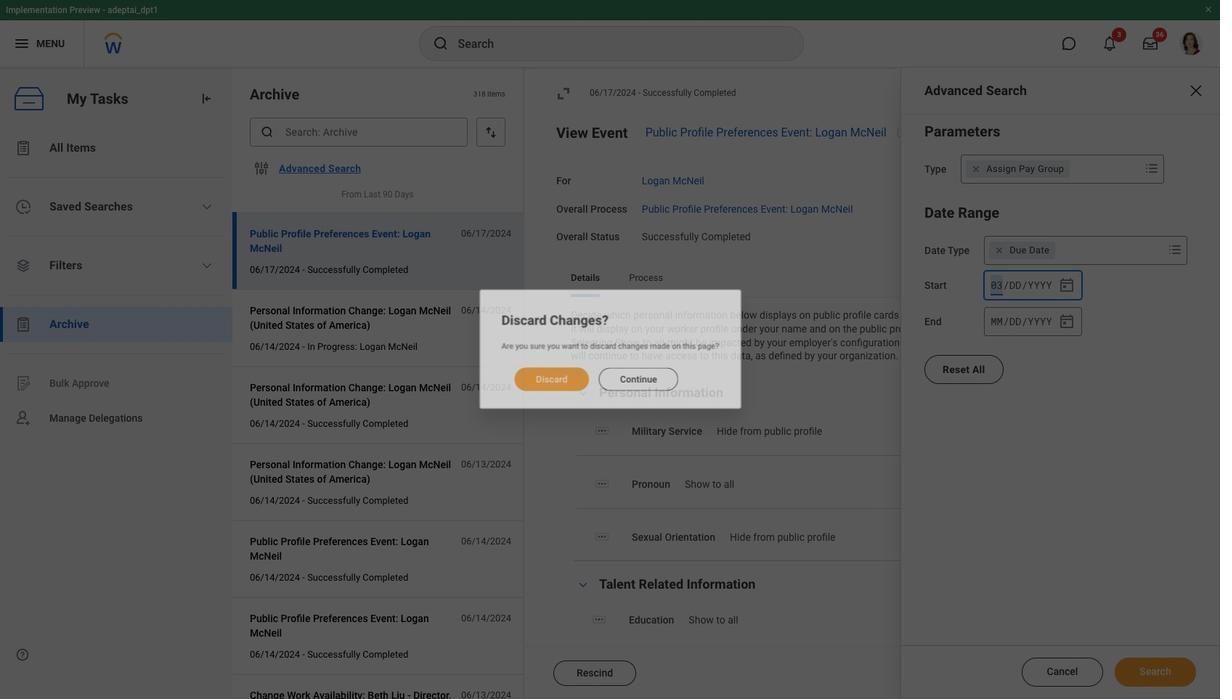 Task type: vqa. For each thing, say whether or not it's contained in the screenshot.
in
no



Task type: describe. For each thing, give the bounding box(es) containing it.
search image
[[432, 35, 449, 52]]

assign pay group element
[[987, 163, 1065, 176]]

calendar image
[[1059, 313, 1076, 331]]

user plus image
[[15, 410, 32, 427]]

clipboard image
[[15, 316, 32, 333]]

1 horizontal spatial dialog
[[901, 67, 1221, 700]]

0 vertical spatial hide from public profile element
[[717, 423, 823, 437]]

item list element
[[233, 67, 525, 700]]

configure image
[[253, 160, 270, 177]]

1 vertical spatial hide from public profile element
[[730, 529, 836, 543]]

due date, press delete to clear value. option
[[990, 242, 1056, 259]]

x image
[[1188, 82, 1205, 100]]

calendar image
[[1059, 277, 1076, 294]]

profile logan mcneil element
[[1171, 28, 1212, 60]]

transformation import image
[[199, 92, 214, 106]]



Task type: locate. For each thing, give the bounding box(es) containing it.
rename image
[[15, 375, 32, 392]]

0 vertical spatial x small image
[[969, 162, 984, 177]]

assign pay group, press delete to clear value. option
[[966, 161, 1071, 178]]

search image
[[260, 125, 275, 140]]

0 vertical spatial chevron down image
[[575, 388, 592, 399]]

0 horizontal spatial dialog
[[471, 286, 750, 413]]

x small image inside due date, press delete to clear value. option
[[993, 243, 1007, 258]]

x small image left assign pay group element on the top right of the page
[[969, 162, 984, 177]]

1 vertical spatial show to all element
[[689, 612, 739, 627]]

chevron down image
[[575, 388, 592, 399], [575, 580, 592, 591]]

x small image for "due date" element
[[993, 243, 1007, 258]]

x small image left "due date" element
[[993, 243, 1007, 258]]

fullscreen image
[[555, 85, 573, 102]]

group
[[925, 120, 1197, 184], [925, 201, 1197, 338], [985, 271, 1083, 300], [985, 307, 1083, 336], [574, 384, 1174, 550], [574, 576, 1174, 634]]

inbox large image
[[1144, 36, 1158, 51]]

close environment banner image
[[1205, 5, 1213, 14]]

region
[[494, 358, 727, 396]]

1 chevron down image from the top
[[575, 388, 592, 399]]

list
[[0, 131, 233, 700]]

notifications large image
[[1103, 36, 1117, 51]]

banner
[[0, 0, 1221, 67]]

tab list
[[557, 262, 1192, 297]]

question outline image
[[15, 648, 30, 663]]

x small image for assign pay group element on the top right of the page
[[969, 162, 984, 177]]

1 vertical spatial chevron down image
[[575, 580, 592, 591]]

show to all element
[[685, 476, 735, 490], [689, 612, 739, 627]]

prompts image
[[1167, 241, 1184, 259]]

clipboard image
[[15, 140, 32, 157]]

due date element
[[1010, 244, 1050, 257]]

prompts image
[[1144, 160, 1161, 177]]

2 chevron down image from the top
[[575, 580, 592, 591]]

x small image inside assign pay group, press delete to clear value. option
[[969, 162, 984, 177]]

1 horizontal spatial x small image
[[993, 243, 1007, 258]]

hide from public profile element
[[717, 423, 823, 437], [730, 529, 836, 543]]

dialog
[[901, 67, 1221, 700], [471, 286, 750, 413]]

x small image
[[969, 162, 984, 177], [993, 243, 1007, 258]]

1 vertical spatial x small image
[[993, 243, 1007, 258]]

0 vertical spatial show to all element
[[685, 476, 735, 490]]

0 horizontal spatial x small image
[[969, 162, 984, 177]]



